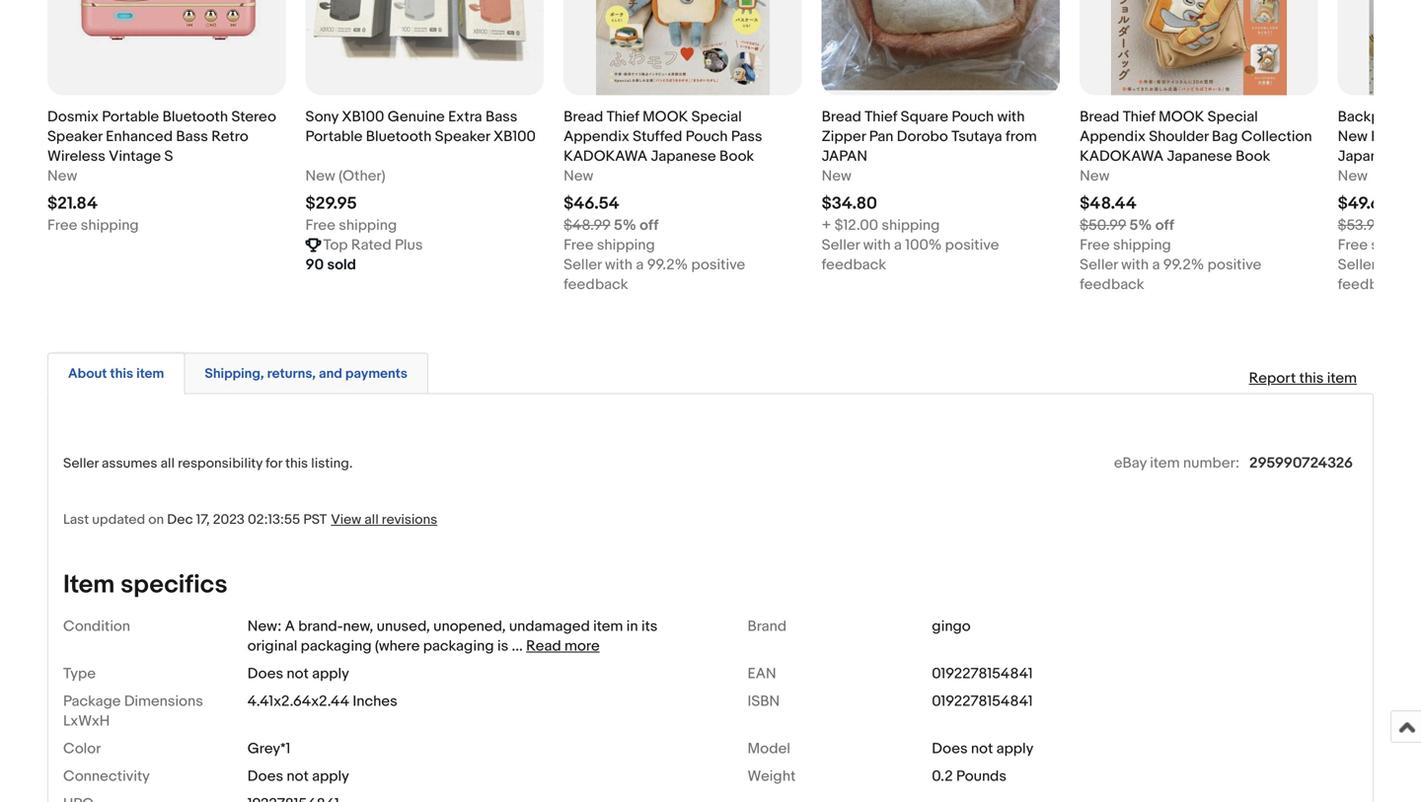 Task type: vqa. For each thing, say whether or not it's contained in the screenshot.


Task type: locate. For each thing, give the bounding box(es) containing it.
1 horizontal spatial xb100
[[494, 128, 536, 146]]

2 horizontal spatial new text field
[[1339, 166, 1368, 186]]

2 mook from the left
[[1159, 108, 1205, 126]]

1 horizontal spatial portable
[[306, 128, 363, 146]]

bread inside bread thief mook special appendix stuffed pouch pass kadokawa japanese book new $46.54 $48.99 5% off free shipping seller with a 99.2% positive feedback
[[564, 108, 604, 126]]

3 new from the left
[[564, 167, 594, 185]]

shipping inside "bread thief mook special appendix shoulder bag collection kadokawa japanese book new $48.44 $50.99 5% off free shipping seller with a 99.2% positive feedback"
[[1114, 237, 1172, 254]]

seller assumes all responsibility for this listing.
[[63, 456, 353, 473]]

0 horizontal spatial 99.2%
[[647, 256, 688, 274]]

kadokawa inside bread thief mook special appendix stuffed pouch pass kadokawa japanese book new $46.54 $48.99 5% off free shipping seller with a 99.2% positive feedback
[[564, 148, 648, 165]]

1 vertical spatial does
[[932, 740, 968, 758]]

0 vertical spatial portable
[[102, 108, 159, 126]]

bluetooth inside the "sony xb100 genuine extra bass portable bluetooth speaker xb100"
[[366, 128, 432, 146]]

this right about
[[110, 366, 133, 383]]

0 horizontal spatial free shipping text field
[[306, 216, 397, 236]]

$49.67 text field
[[1339, 194, 1390, 214]]

does down the 'original' on the bottom of the page
[[248, 665, 283, 683]]

speaker up wireless
[[47, 128, 103, 146]]

portable up 'enhanced' on the left top
[[102, 108, 159, 126]]

new inside bread thief square pouch with zipper pan dorobo tsutaya from japan new $34.80 + $12.00 shipping seller with a 100% positive feedback
[[822, 167, 852, 185]]

1 vertical spatial bluetooth
[[366, 128, 432, 146]]

previous price $50.99 5% off text field
[[1080, 216, 1175, 236]]

feedback inside bread thief square pouch with zipper pan dorobo tsutaya from japan new $34.80 + $12.00 shipping seller with a 100% positive feedback
[[822, 256, 887, 274]]

5% for $48.44
[[1130, 217, 1153, 235]]

1 horizontal spatial new text field
[[1080, 166, 1110, 186]]

report
[[1250, 370, 1297, 388]]

does up 0.2
[[932, 740, 968, 758]]

1 horizontal spatial packaging
[[423, 638, 494, 655]]

a
[[285, 618, 295, 636]]

unused,
[[377, 618, 430, 636]]

pouch left pass
[[686, 128, 728, 146]]

feedback down $50.99
[[1080, 276, 1145, 294]]

portable
[[102, 108, 159, 126], [306, 128, 363, 146]]

$48.44
[[1080, 194, 1137, 214]]

1 book from the left
[[720, 148, 755, 165]]

2 off from the left
[[1156, 217, 1175, 235]]

1 packaging from the left
[[301, 638, 372, 655]]

new
[[47, 167, 77, 185], [306, 167, 335, 185], [564, 167, 594, 185], [822, 167, 852, 185], [1080, 167, 1110, 185], [1339, 167, 1368, 185]]

0 horizontal spatial feedback
[[564, 276, 629, 294]]

new inside "bread thief mook special appendix shoulder bag collection kadokawa japanese book new $48.44 $50.99 5% off free shipping seller with a 99.2% positive feedback"
[[1080, 167, 1110, 185]]

new down japan
[[822, 167, 852, 185]]

apply up pounds
[[997, 740, 1034, 758]]

...
[[512, 638, 523, 655]]

special up pass
[[692, 108, 742, 126]]

with inside bread thief mook special appendix stuffed pouch pass kadokawa japanese book new $46.54 $48.99 5% off free shipping seller with a 99.2% positive feedback
[[605, 256, 633, 274]]

this for report
[[1300, 370, 1324, 388]]

feedback down $48.99
[[564, 276, 629, 294]]

0 horizontal spatial bluetooth
[[162, 108, 228, 126]]

1 appendix from the left
[[564, 128, 630, 146]]

0 horizontal spatial this
[[110, 366, 133, 383]]

bluetooth down 'genuine'
[[366, 128, 432, 146]]

2 horizontal spatial thief
[[1123, 108, 1156, 126]]

0 horizontal spatial 5%
[[614, 217, 637, 235]]

free shipping text field down $53.99 at the right of the page
[[1339, 236, 1422, 255]]

1 bread from the left
[[564, 108, 604, 126]]

special inside bread thief mook special appendix stuffed pouch pass kadokawa japanese book new $46.54 $48.99 5% off free shipping seller with a 99.2% positive feedback
[[692, 108, 742, 126]]

1 horizontal spatial new text field
[[822, 166, 852, 186]]

1 kadokawa from the left
[[564, 148, 648, 165]]

99.2% for $48.44
[[1164, 256, 1205, 274]]

1 vertical spatial portable
[[306, 128, 363, 146]]

feedback for $46.54
[[564, 276, 629, 294]]

shipping down previous price $50.99 5% off text box
[[1114, 237, 1172, 254]]

1 vertical spatial pouch
[[686, 128, 728, 146]]

99.2% down previous price $48.99 5% off "text box"
[[647, 256, 688, 274]]

5% inside bread thief mook special appendix stuffed pouch pass kadokawa japanese book new $46.54 $48.99 5% off free shipping seller with a 99.2% positive feedback
[[614, 217, 637, 235]]

5% right $48.99
[[614, 217, 637, 235]]

mook up 'stuffed'
[[643, 108, 688, 126]]

2 horizontal spatial positive
[[1208, 256, 1262, 274]]

1 horizontal spatial all
[[365, 512, 379, 529]]

0 horizontal spatial kadokawa
[[564, 148, 648, 165]]

thief up 'stuffed'
[[607, 108, 640, 126]]

japanese for $46.54
[[651, 148, 716, 165]]

feedback
[[822, 256, 887, 274], [564, 276, 629, 294], [1080, 276, 1145, 294]]

new up $49.67 text box
[[1339, 167, 1368, 185]]

2 book from the left
[[1236, 148, 1271, 165]]

0 vertical spatial apply
[[312, 665, 349, 683]]

off inside bread thief mook special appendix stuffed pouch pass kadokawa japanese book new $46.54 $48.99 5% off free shipping seller with a 99.2% positive feedback
[[640, 217, 659, 235]]

appendix left shoulder
[[1080, 128, 1146, 146]]

a down previous price $50.99 5% off text box
[[1153, 256, 1161, 274]]

0 vertical spatial does not apply
[[248, 665, 349, 683]]

feedback for $48.44
[[1080, 276, 1145, 294]]

is
[[498, 638, 509, 655]]

new text field up $46.54
[[564, 166, 594, 186]]

1 new from the left
[[47, 167, 77, 185]]

seller inside bread thief mook special appendix stuffed pouch pass kadokawa japanese book new $46.54 $48.99 5% off free shipping seller with a 99.2% positive feedback
[[564, 256, 602, 274]]

new text field up $49.67 text box
[[1339, 166, 1368, 186]]

0 horizontal spatial packaging
[[301, 638, 372, 655]]

off for $48.44
[[1156, 217, 1175, 235]]

thief up pan
[[865, 108, 898, 126]]

Seller with a 99.2% positive feedback text field
[[1080, 255, 1319, 295]]

2 99.2% from the left
[[1164, 256, 1205, 274]]

japanese down shoulder
[[1168, 148, 1233, 165]]

new text field down japan
[[822, 166, 852, 186]]

0 horizontal spatial bread
[[564, 108, 604, 126]]

with up from
[[998, 108, 1025, 126]]

a
[[894, 237, 902, 254], [636, 256, 644, 274], [1153, 256, 1161, 274], [1411, 256, 1419, 274]]

free down $29.95
[[306, 217, 336, 235]]

not up 4.41x2.64x2.44
[[287, 665, 309, 683]]

0 vertical spatial bluetooth
[[162, 108, 228, 126]]

2 thief from the left
[[865, 108, 898, 126]]

tab list
[[47, 349, 1374, 395]]

kadokawa for $48.44
[[1080, 148, 1164, 165]]

0 horizontal spatial thief
[[607, 108, 640, 126]]

off inside "bread thief mook special appendix shoulder bag collection kadokawa japanese book new $48.44 $50.99 5% off free shipping seller with a 99.2% positive feedback"
[[1156, 217, 1175, 235]]

new,
[[343, 618, 374, 636]]

listing.
[[311, 456, 353, 473]]

bass left retro
[[176, 128, 208, 146]]

2 vertical spatial not
[[287, 768, 309, 786]]

color
[[63, 740, 101, 758]]

free shipping text field down $21.84 text box
[[47, 216, 139, 236]]

99.2% inside "bread thief mook special appendix shoulder bag collection kadokawa japanese book new $48.44 $50.99 5% off free shipping seller with a 99.2% positive feedback"
[[1164, 256, 1205, 274]]

pouch up 'tsutaya'
[[952, 108, 994, 126]]

shipping up rated
[[339, 217, 397, 235]]

with inside 'backpack bo new $49.67 $53.99 free shipping seller with a'
[[1380, 256, 1408, 274]]

free down $50.99
[[1080, 237, 1110, 254]]

0192278154841 up pounds
[[932, 693, 1033, 711]]

$46.54 text field
[[564, 194, 620, 214]]

3 thief from the left
[[1123, 108, 1156, 126]]

2 japanese from the left
[[1168, 148, 1233, 165]]

japanese down 'stuffed'
[[651, 148, 716, 165]]

1 0192278154841 from the top
[[932, 665, 1033, 683]]

free down $21.84
[[47, 217, 77, 235]]

99.2%
[[647, 256, 688, 274], [1164, 256, 1205, 274]]

this for about
[[110, 366, 133, 383]]

1 horizontal spatial bread
[[822, 108, 862, 126]]

mook for $46.54
[[643, 108, 688, 126]]

appendix for $48.44
[[1080, 128, 1146, 146]]

bread for $46.54
[[564, 108, 604, 126]]

mook up shoulder
[[1159, 108, 1205, 126]]

99.2% inside bread thief mook special appendix stuffed pouch pass kadokawa japanese book new $46.54 $48.99 5% off free shipping seller with a 99.2% positive feedback
[[647, 256, 688, 274]]

3 bread from the left
[[1080, 108, 1120, 126]]

new text field up $48.44 'text field'
[[1080, 166, 1110, 186]]

1 vertical spatial not
[[971, 740, 994, 758]]

1 horizontal spatial speaker
[[435, 128, 490, 146]]

bread up $48.44
[[1080, 108, 1120, 126]]

6 new from the left
[[1339, 167, 1368, 185]]

shipping
[[81, 217, 139, 235], [339, 217, 397, 235], [882, 217, 940, 235], [597, 237, 655, 254], [1114, 237, 1172, 254], [1372, 237, 1422, 254]]

bass
[[486, 108, 518, 126], [176, 128, 208, 146]]

new up $48.44 'text field'
[[1080, 167, 1110, 185]]

free shipping text field for $49.67
[[1339, 236, 1422, 255]]

1 thief from the left
[[607, 108, 640, 126]]

2 special from the left
[[1208, 108, 1259, 126]]

bread
[[564, 108, 604, 126], [822, 108, 862, 126], [1080, 108, 1120, 126]]

with down previous price $48.99 5% off "text box"
[[605, 256, 633, 274]]

0 horizontal spatial appendix
[[564, 128, 630, 146]]

speaker down extra
[[435, 128, 490, 146]]

top rated plus
[[323, 237, 423, 254]]

$21.84 text field
[[47, 194, 98, 214]]

1 horizontal spatial this
[[285, 456, 308, 473]]

1 vertical spatial apply
[[997, 740, 1034, 758]]

2 new text field from the left
[[1080, 166, 1110, 186]]

$48.44 text field
[[1080, 194, 1137, 214]]

new inside dosmix portable bluetooth stereo speaker enhanced bass retro wireless vintage s new $21.84 free shipping
[[47, 167, 77, 185]]

1 mook from the left
[[643, 108, 688, 126]]

book down pass
[[720, 148, 755, 165]]

positive for $48.44
[[1208, 256, 1262, 274]]

99.2% down previous price $50.99 5% off text box
[[1164, 256, 1205, 274]]

appendix inside bread thief mook special appendix stuffed pouch pass kadokawa japanese book new $46.54 $48.99 5% off free shipping seller with a 99.2% positive feedback
[[564, 128, 630, 146]]

1 horizontal spatial book
[[1236, 148, 1271, 165]]

0 horizontal spatial japanese
[[651, 148, 716, 165]]

2 speaker from the left
[[435, 128, 490, 146]]

pouch inside bread thief mook special appendix stuffed pouch pass kadokawa japanese book new $46.54 $48.99 5% off free shipping seller with a 99.2% positive feedback
[[686, 128, 728, 146]]

new text field for $46.54
[[564, 166, 594, 186]]

new inside the new (other) $29.95 free shipping
[[306, 167, 335, 185]]

s
[[164, 148, 173, 165]]

0 horizontal spatial book
[[720, 148, 755, 165]]

4 new from the left
[[822, 167, 852, 185]]

$21.84
[[47, 194, 98, 214]]

0 horizontal spatial positive
[[692, 256, 746, 274]]

packaging down brand-
[[301, 638, 372, 655]]

connectivity
[[63, 768, 150, 786]]

bread inside "bread thief mook special appendix shoulder bag collection kadokawa japanese book new $48.44 $50.99 5% off free shipping seller with a 99.2% positive feedback"
[[1080, 108, 1120, 126]]

Seller with a text field
[[1339, 255, 1422, 295]]

off up seller with a 99.2% positive feedback text field
[[1156, 217, 1175, 235]]

xb100
[[342, 108, 384, 126], [494, 128, 536, 146]]

1 vertical spatial xb100
[[494, 128, 536, 146]]

1 off from the left
[[640, 217, 659, 235]]

for
[[266, 456, 282, 473]]

0 horizontal spatial portable
[[102, 108, 159, 126]]

japan
[[822, 148, 868, 165]]

new up "$29.95" text field
[[306, 167, 335, 185]]

does not apply for model
[[932, 740, 1034, 758]]

item specifics
[[63, 570, 228, 601]]

pouch
[[952, 108, 994, 126], [686, 128, 728, 146]]

dorobo
[[897, 128, 949, 146]]

new text field for $21.84
[[47, 166, 77, 186]]

new text field for $48.44
[[1080, 166, 1110, 186]]

book
[[720, 148, 755, 165], [1236, 148, 1271, 165]]

new for $34.80
[[822, 167, 852, 185]]

book inside "bread thief mook special appendix shoulder bag collection kadokawa japanese book new $48.44 $50.99 5% off free shipping seller with a 99.2% positive feedback"
[[1236, 148, 1271, 165]]

1 new text field from the left
[[564, 166, 594, 186]]

2 vertical spatial does not apply
[[248, 768, 349, 786]]

wireless
[[47, 148, 105, 165]]

pan
[[870, 128, 894, 146]]

0192278154841 for isbn
[[932, 693, 1033, 711]]

5% for $46.54
[[614, 217, 637, 235]]

this right 'report'
[[1300, 370, 1324, 388]]

off up seller with a 99.2% positive feedback text box
[[640, 217, 659, 235]]

item inside button
[[136, 366, 164, 383]]

does for type
[[248, 665, 283, 683]]

with down $53.99 text box
[[1380, 256, 1408, 274]]

kadokawa inside "bread thief mook special appendix shoulder bag collection kadokawa japanese book new $48.44 $50.99 5% off free shipping seller with a 99.2% positive feedback"
[[1080, 148, 1164, 165]]

seller inside bread thief square pouch with zipper pan dorobo tsutaya from japan new $34.80 + $12.00 shipping seller with a 100% positive feedback
[[822, 237, 860, 254]]

positive inside "bread thief mook special appendix shoulder bag collection kadokawa japanese book new $48.44 $50.99 5% off free shipping seller with a 99.2% positive feedback"
[[1208, 256, 1262, 274]]

1 horizontal spatial free shipping text field
[[564, 236, 655, 255]]

2 vertical spatial does
[[248, 768, 283, 786]]

packaging down "unopened,"
[[423, 638, 494, 655]]

1 5% from the left
[[614, 217, 637, 235]]

on
[[148, 512, 164, 529]]

bread up $46.54 text box
[[564, 108, 604, 126]]

positive
[[946, 237, 1000, 254], [692, 256, 746, 274], [1208, 256, 1262, 274]]

a down previous price $48.99 5% off "text box"
[[636, 256, 644, 274]]

2 0192278154841 from the top
[[932, 693, 1033, 711]]

1 horizontal spatial off
[[1156, 217, 1175, 235]]

$50.99
[[1080, 217, 1127, 235]]

free down $48.99
[[564, 237, 594, 254]]

3 new text field from the left
[[1339, 166, 1368, 186]]

1 horizontal spatial appendix
[[1080, 128, 1146, 146]]

bluetooth inside dosmix portable bluetooth stereo speaker enhanced bass retro wireless vintage s new $21.84 free shipping
[[162, 108, 228, 126]]

apply down 4.41x2.64x2.44 inches
[[312, 768, 349, 786]]

$48.99
[[564, 217, 611, 235]]

japanese for $48.44
[[1168, 148, 1233, 165]]

2 horizontal spatial feedback
[[1080, 276, 1145, 294]]

2 new from the left
[[306, 167, 335, 185]]

kadokawa up $48.44 'text field'
[[1080, 148, 1164, 165]]

with
[[998, 108, 1025, 126], [864, 237, 891, 254], [605, 256, 633, 274], [1122, 256, 1149, 274], [1380, 256, 1408, 274]]

1 horizontal spatial bluetooth
[[366, 128, 432, 146]]

free inside 'backpack bo new $49.67 $53.99 free shipping seller with a'
[[1339, 237, 1369, 254]]

shipping down $53.99 text box
[[1372, 237, 1422, 254]]

bluetooth
[[162, 108, 228, 126], [366, 128, 432, 146]]

mook
[[643, 108, 688, 126], [1159, 108, 1205, 126]]

1 horizontal spatial 99.2%
[[1164, 256, 1205, 274]]

shipping inside the new (other) $29.95 free shipping
[[339, 217, 397, 235]]

appendix
[[564, 128, 630, 146], [1080, 128, 1146, 146]]

$53.99
[[1339, 217, 1384, 235]]

feedback down "$12.00"
[[822, 256, 887, 274]]

0 vertical spatial pouch
[[952, 108, 994, 126]]

japanese inside "bread thief mook special appendix shoulder bag collection kadokawa japanese book new $48.44 $50.99 5% off free shipping seller with a 99.2% positive feedback"
[[1168, 148, 1233, 165]]

2 packaging from the left
[[423, 638, 494, 655]]

5% inside "bread thief mook special appendix shoulder bag collection kadokawa japanese book new $48.44 $50.99 5% off free shipping seller with a 99.2% positive feedback"
[[1130, 217, 1153, 235]]

1 vertical spatial all
[[365, 512, 379, 529]]

a down $53.99 text box
[[1411, 256, 1419, 274]]

New text field
[[564, 166, 594, 186], [822, 166, 852, 186]]

feedback inside bread thief mook special appendix stuffed pouch pass kadokawa japanese book new $46.54 $48.99 5% off free shipping seller with a 99.2% positive feedback
[[564, 276, 629, 294]]

5%
[[614, 217, 637, 235], [1130, 217, 1153, 235]]

Top Rated Plus text field
[[323, 236, 423, 255]]

5 new from the left
[[1080, 167, 1110, 185]]

does not apply down grey*1
[[248, 768, 349, 786]]

item
[[63, 570, 115, 601]]

2 horizontal spatial bread
[[1080, 108, 1120, 126]]

0 vertical spatial xb100
[[342, 108, 384, 126]]

1 special from the left
[[692, 108, 742, 126]]

kadokawa
[[564, 148, 648, 165], [1080, 148, 1164, 165]]

seller down the +
[[822, 237, 860, 254]]

thief inside bread thief mook special appendix stuffed pouch pass kadokawa japanese book new $46.54 $48.99 5% off free shipping seller with a 99.2% positive feedback
[[607, 108, 640, 126]]

this inside button
[[110, 366, 133, 383]]

17,
[[196, 512, 210, 529]]

does not apply up pounds
[[932, 740, 1034, 758]]

does
[[248, 665, 283, 683], [932, 740, 968, 758], [248, 768, 283, 786]]

kadokawa up $46.54
[[564, 148, 648, 165]]

1 horizontal spatial feedback
[[822, 256, 887, 274]]

speaker inside the "sony xb100 genuine extra bass portable bluetooth speaker xb100"
[[435, 128, 490, 146]]

thief inside bread thief square pouch with zipper pan dorobo tsutaya from japan new $34.80 + $12.00 shipping seller with a 100% positive feedback
[[865, 108, 898, 126]]

a inside 'backpack bo new $49.67 $53.99 free shipping seller with a'
[[1411, 256, 1419, 274]]

a left 100%
[[894, 237, 902, 254]]

item inside new: a brand-new, unused, unopened, undamaged item in its original packaging (where packaging is ...
[[594, 618, 623, 636]]

free shipping text field down $48.99
[[564, 236, 655, 255]]

1 horizontal spatial bass
[[486, 108, 518, 126]]

free shipping text field down $50.99
[[1080, 236, 1172, 255]]

new up $46.54
[[564, 167, 594, 185]]

seller down $53.99 at the right of the page
[[1339, 256, 1377, 274]]

new text field down wireless
[[47, 166, 77, 186]]

speaker inside dosmix portable bluetooth stereo speaker enhanced bass retro wireless vintage s new $21.84 free shipping
[[47, 128, 103, 146]]

bread inside bread thief square pouch with zipper pan dorobo tsutaya from japan new $34.80 + $12.00 shipping seller with a 100% positive feedback
[[822, 108, 862, 126]]

item left in
[[594, 618, 623, 636]]

0192278154841 down gingo
[[932, 665, 1033, 683]]

shipping down previous price $48.99 5% off "text box"
[[597, 237, 655, 254]]

0 horizontal spatial new text field
[[564, 166, 594, 186]]

New (Other) text field
[[306, 166, 386, 186]]

not
[[287, 665, 309, 683], [971, 740, 994, 758], [287, 768, 309, 786]]

new for $21.84
[[47, 167, 77, 185]]

0 horizontal spatial pouch
[[686, 128, 728, 146]]

1 horizontal spatial thief
[[865, 108, 898, 126]]

1 vertical spatial does not apply
[[932, 740, 1034, 758]]

2 appendix from the left
[[1080, 128, 1146, 146]]

5% right $50.99
[[1130, 217, 1153, 235]]

free shipping text field up top
[[306, 216, 397, 236]]

bluetooth up retro
[[162, 108, 228, 126]]

100%
[[906, 237, 942, 254]]

1 horizontal spatial 5%
[[1130, 217, 1153, 235]]

ebay
[[1115, 455, 1147, 473]]

read
[[526, 638, 561, 655]]

New text field
[[47, 166, 77, 186], [1080, 166, 1110, 186], [1339, 166, 1368, 186]]

1 vertical spatial 0192278154841
[[932, 693, 1033, 711]]

positive inside bread thief mook special appendix stuffed pouch pass kadokawa japanese book new $46.54 $48.99 5% off free shipping seller with a 99.2% positive feedback
[[692, 256, 746, 274]]

shipping inside 'backpack bo new $49.67 $53.99 free shipping seller with a'
[[1372, 237, 1422, 254]]

free down $53.99 at the right of the page
[[1339, 237, 1369, 254]]

bass inside dosmix portable bluetooth stereo speaker enhanced bass retro wireless vintage s new $21.84 free shipping
[[176, 128, 208, 146]]

0 horizontal spatial mook
[[643, 108, 688, 126]]

1 speaker from the left
[[47, 128, 103, 146]]

bass right extra
[[486, 108, 518, 126]]

with down previous price $50.99 5% off text box
[[1122, 256, 1149, 274]]

1 horizontal spatial special
[[1208, 108, 1259, 126]]

special up 'bag'
[[1208, 108, 1259, 126]]

shipping inside bread thief mook special appendix stuffed pouch pass kadokawa japanese book new $46.54 $48.99 5% off free shipping seller with a 99.2% positive feedback
[[597, 237, 655, 254]]

1 99.2% from the left
[[647, 256, 688, 274]]

0 vertical spatial not
[[287, 665, 309, 683]]

dec
[[167, 512, 193, 529]]

number:
[[1184, 455, 1240, 473]]

book inside bread thief mook special appendix stuffed pouch pass kadokawa japanese book new $46.54 $48.99 5% off free shipping seller with a 99.2% positive feedback
[[720, 148, 755, 165]]

new down wireless
[[47, 167, 77, 185]]

thief for $34.80
[[865, 108, 898, 126]]

Free shipping text field
[[47, 216, 139, 236], [1080, 236, 1172, 255]]

2 bread from the left
[[822, 108, 862, 126]]

shipping up 100%
[[882, 217, 940, 235]]

99.2% for $46.54
[[647, 256, 688, 274]]

mook inside bread thief mook special appendix stuffed pouch pass kadokawa japanese book new $46.54 $48.99 5% off free shipping seller with a 99.2% positive feedback
[[643, 108, 688, 126]]

thief up shoulder
[[1123, 108, 1156, 126]]

all right view
[[365, 512, 379, 529]]

sony xb100 genuine extra bass portable bluetooth speaker xb100
[[306, 108, 536, 146]]

1 japanese from the left
[[651, 148, 716, 165]]

tab list containing about this item
[[47, 349, 1374, 395]]

new for $48.44
[[1080, 167, 1110, 185]]

0 horizontal spatial off
[[640, 217, 659, 235]]

apply up 4.41x2.64x2.44 inches
[[312, 665, 349, 683]]

package dimensions lxwxh
[[63, 693, 203, 730]]

1 vertical spatial bass
[[176, 128, 208, 146]]

weight
[[748, 768, 796, 786]]

new inside bread thief mook special appendix stuffed pouch pass kadokawa japanese book new $46.54 $48.99 5% off free shipping seller with a 99.2% positive feedback
[[564, 167, 594, 185]]

gingo
[[932, 618, 971, 636]]

2 vertical spatial apply
[[312, 768, 349, 786]]

book down collection
[[1236, 148, 1271, 165]]

shipping down $21.84 text box
[[81, 217, 139, 235]]

retro
[[211, 128, 249, 146]]

feedback inside "bread thief mook special appendix shoulder bag collection kadokawa japanese book new $48.44 $50.99 5% off free shipping seller with a 99.2% positive feedback"
[[1080, 276, 1145, 294]]

appendix inside "bread thief mook special appendix shoulder bag collection kadokawa japanese book new $48.44 $50.99 5% off free shipping seller with a 99.2% positive feedback"
[[1080, 128, 1146, 146]]

$12.00
[[835, 217, 879, 235]]

0 horizontal spatial new text field
[[47, 166, 77, 186]]

does not apply for type
[[248, 665, 349, 683]]

0 horizontal spatial special
[[692, 108, 742, 126]]

2 horizontal spatial this
[[1300, 370, 1324, 388]]

does not apply up 4.41x2.64x2.44
[[248, 665, 349, 683]]

2 horizontal spatial free shipping text field
[[1339, 236, 1422, 255]]

0 horizontal spatial speaker
[[47, 128, 103, 146]]

1 horizontal spatial positive
[[946, 237, 1000, 254]]

1 horizontal spatial japanese
[[1168, 148, 1233, 165]]

item
[[136, 366, 164, 383], [1328, 370, 1358, 388], [1151, 455, 1180, 473], [594, 618, 623, 636]]

bread thief mook special appendix stuffed pouch pass kadokawa japanese book new $46.54 $48.99 5% off free shipping seller with a 99.2% positive feedback
[[564, 108, 763, 294]]

(where
[[375, 638, 420, 655]]

0 vertical spatial 0192278154841
[[932, 665, 1033, 683]]

seller down $48.99
[[564, 256, 602, 274]]

item right about
[[136, 366, 164, 383]]

special inside "bread thief mook special appendix shoulder bag collection kadokawa japanese book new $48.44 $50.99 5% off free shipping seller with a 99.2% positive feedback"
[[1208, 108, 1259, 126]]

lxwxh
[[63, 713, 110, 730]]

this right for
[[285, 456, 308, 473]]

1 new text field from the left
[[47, 166, 77, 186]]

isbn
[[748, 693, 780, 711]]

previous price $48.99 5% off text field
[[564, 216, 659, 236]]

bo
[[1408, 108, 1422, 126]]

1 horizontal spatial kadokawa
[[1080, 148, 1164, 165]]

mook inside "bread thief mook special appendix shoulder bag collection kadokawa japanese book new $48.44 $50.99 5% off free shipping seller with a 99.2% positive feedback"
[[1159, 108, 1205, 126]]

vintage
[[109, 148, 161, 165]]

does down grey*1
[[248, 768, 283, 786]]

all right assumes
[[161, 456, 175, 473]]

with down + $12.00 shipping text field
[[864, 237, 891, 254]]

sold
[[327, 256, 356, 274]]

0 vertical spatial bass
[[486, 108, 518, 126]]

rated
[[351, 237, 392, 254]]

90
[[306, 256, 324, 274]]

japanese inside bread thief mook special appendix stuffed pouch pass kadokawa japanese book new $46.54 $48.99 5% off free shipping seller with a 99.2% positive feedback
[[651, 148, 716, 165]]

payments
[[345, 366, 408, 383]]

0 horizontal spatial bass
[[176, 128, 208, 146]]

2 5% from the left
[[1130, 217, 1153, 235]]

thief inside "bread thief mook special appendix shoulder bag collection kadokawa japanese book new $48.44 $50.99 5% off free shipping seller with a 99.2% positive feedback"
[[1123, 108, 1156, 126]]

seller down $50.99
[[1080, 256, 1118, 274]]

1 horizontal spatial mook
[[1159, 108, 1205, 126]]

0 vertical spatial does
[[248, 665, 283, 683]]

0.2 pounds
[[932, 768, 1007, 786]]

2 new text field from the left
[[822, 166, 852, 186]]

portable down sony
[[306, 128, 363, 146]]

bass inside the "sony xb100 genuine extra bass portable bluetooth speaker xb100"
[[486, 108, 518, 126]]

0 horizontal spatial all
[[161, 456, 175, 473]]

2 kadokawa from the left
[[1080, 148, 1164, 165]]

1 horizontal spatial pouch
[[952, 108, 994, 126]]

appendix left 'stuffed'
[[564, 128, 630, 146]]

apply for model
[[997, 740, 1034, 758]]

not down grey*1
[[287, 768, 309, 786]]

Free shipping text field
[[306, 216, 397, 236], [564, 236, 655, 255], [1339, 236, 1422, 255]]

new for $46.54
[[564, 167, 594, 185]]



Task type: describe. For each thing, give the bounding box(es) containing it.
special for $46.54
[[692, 108, 742, 126]]

view
[[331, 512, 362, 529]]

ean
[[748, 665, 777, 683]]

2023
[[213, 512, 245, 529]]

Seller with a 100% positive feedback text field
[[822, 236, 1061, 275]]

free inside dosmix portable bluetooth stereo speaker enhanced bass retro wireless vintage s new $21.84 free shipping
[[47, 217, 77, 235]]

90 sold
[[306, 256, 356, 274]]

bread for $34.80
[[822, 108, 862, 126]]

inches
[[353, 693, 398, 711]]

free shipping text field for $46.54
[[564, 236, 655, 255]]

dimensions
[[124, 693, 203, 711]]

revisions
[[382, 512, 438, 529]]

0 horizontal spatial xb100
[[342, 108, 384, 126]]

book for $48.44
[[1236, 148, 1271, 165]]

about this item button
[[68, 365, 164, 384]]

does for model
[[932, 740, 968, 758]]

1 horizontal spatial free shipping text field
[[1080, 236, 1172, 255]]

extra
[[448, 108, 482, 126]]

new: a brand-new, unused, unopened, undamaged item in its original packaging (where packaging is ...
[[248, 618, 658, 655]]

positive inside bread thief square pouch with zipper pan dorobo tsutaya from japan new $34.80 + $12.00 shipping seller with a 100% positive feedback
[[946, 237, 1000, 254]]

view all revisions link
[[327, 511, 438, 529]]

square
[[901, 108, 949, 126]]

not for type
[[287, 665, 309, 683]]

and
[[319, 366, 342, 383]]

a inside bread thief mook special appendix stuffed pouch pass kadokawa japanese book new $46.54 $48.99 5% off free shipping seller with a 99.2% positive feedback
[[636, 256, 644, 274]]

tsutaya
[[952, 128, 1003, 146]]

mook for $48.44
[[1159, 108, 1205, 126]]

package
[[63, 693, 121, 711]]

responsibility
[[178, 456, 263, 473]]

shoulder
[[1149, 128, 1209, 146]]

$49.67
[[1339, 194, 1390, 214]]

brand-
[[298, 618, 343, 636]]

kadokawa for $46.54
[[564, 148, 648, 165]]

off for $46.54
[[640, 217, 659, 235]]

new (other) $29.95 free shipping
[[306, 167, 397, 235]]

seller inside "bread thief mook special appendix shoulder bag collection kadokawa japanese book new $48.44 $50.99 5% off free shipping seller with a 99.2% positive feedback"
[[1080, 256, 1118, 274]]

returns,
[[267, 366, 316, 383]]

top
[[323, 237, 348, 254]]

02:13:55
[[248, 512, 300, 529]]

dosmix
[[47, 108, 99, 126]]

previous price $53.99 8% off text field
[[1339, 216, 1422, 236]]

(other)
[[339, 167, 386, 185]]

seller inside 'backpack bo new $49.67 $53.99 free shipping seller with a'
[[1339, 256, 1377, 274]]

free inside "bread thief mook special appendix shoulder bag collection kadokawa japanese book new $48.44 $50.99 5% off free shipping seller with a 99.2% positive feedback"
[[1080, 237, 1110, 254]]

about
[[68, 366, 107, 383]]

pouch inside bread thief square pouch with zipper pan dorobo tsutaya from japan new $34.80 + $12.00 shipping seller with a 100% positive feedback
[[952, 108, 994, 126]]

a inside "bread thief mook special appendix shoulder bag collection kadokawa japanese book new $48.44 $50.99 5% off free shipping seller with a 99.2% positive feedback"
[[1153, 256, 1161, 274]]

specifics
[[121, 570, 228, 601]]

unopened,
[[434, 618, 506, 636]]

$34.80
[[822, 194, 878, 214]]

about this item
[[68, 366, 164, 383]]

thief for $48.44
[[1123, 108, 1156, 126]]

undamaged
[[509, 618, 590, 636]]

book for $46.54
[[720, 148, 755, 165]]

+ $12.00 shipping text field
[[822, 216, 940, 236]]

grey*1
[[248, 740, 291, 758]]

special for $48.44
[[1208, 108, 1259, 126]]

positive for $46.54
[[692, 256, 746, 274]]

with inside "bread thief mook special appendix shoulder bag collection kadokawa japanese book new $48.44 $50.99 5% off free shipping seller with a 99.2% positive feedback"
[[1122, 256, 1149, 274]]

report this item
[[1250, 370, 1358, 388]]

$29.95
[[306, 194, 357, 214]]

295990724326
[[1250, 455, 1354, 473]]

item right 'report'
[[1328, 370, 1358, 388]]

item right ebay
[[1151, 455, 1180, 473]]

zipper
[[822, 128, 866, 146]]

0192278154841 for ean
[[932, 665, 1033, 683]]

does for connectivity
[[248, 768, 283, 786]]

genuine
[[388, 108, 445, 126]]

seller left assumes
[[63, 456, 99, 473]]

its
[[642, 618, 658, 636]]

not for connectivity
[[287, 768, 309, 786]]

new:
[[248, 618, 282, 636]]

Seller with a 99.2% positive feedback text field
[[564, 255, 802, 295]]

type
[[63, 665, 96, 683]]

free inside bread thief mook special appendix stuffed pouch pass kadokawa japanese book new $46.54 $48.99 5% off free shipping seller with a 99.2% positive feedback
[[564, 237, 594, 254]]

0 vertical spatial all
[[161, 456, 175, 473]]

pst
[[303, 512, 327, 529]]

$46.54
[[564, 194, 620, 214]]

from
[[1006, 128, 1037, 146]]

sony
[[306, 108, 339, 126]]

bag
[[1212, 128, 1239, 146]]

pass
[[732, 128, 763, 146]]

apply for connectivity
[[312, 768, 349, 786]]

pounds
[[957, 768, 1007, 786]]

read more
[[526, 638, 600, 655]]

0.2
[[932, 768, 953, 786]]

new text field for $34.80
[[822, 166, 852, 186]]

0 horizontal spatial free shipping text field
[[47, 216, 139, 236]]

free inside the new (other) $29.95 free shipping
[[306, 217, 336, 235]]

new inside 'backpack bo new $49.67 $53.99 free shipping seller with a'
[[1339, 167, 1368, 185]]

4.41x2.64x2.44 inches
[[248, 693, 398, 711]]

shipping, returns, and payments button
[[205, 365, 408, 384]]

$34.80 text field
[[822, 194, 878, 214]]

a inside bread thief square pouch with zipper pan dorobo tsutaya from japan new $34.80 + $12.00 shipping seller with a 100% positive feedback
[[894, 237, 902, 254]]

shipping,
[[205, 366, 264, 383]]

bread thief mook special appendix shoulder bag collection kadokawa japanese book new $48.44 $50.99 5% off free shipping seller with a 99.2% positive feedback
[[1080, 108, 1313, 294]]

stuffed
[[633, 128, 683, 146]]

portable inside the "sony xb100 genuine extra bass portable bluetooth speaker xb100"
[[306, 128, 363, 146]]

portable inside dosmix portable bluetooth stereo speaker enhanced bass retro wireless vintage s new $21.84 free shipping
[[102, 108, 159, 126]]

$29.95 text field
[[306, 194, 357, 214]]

last updated on dec 17, 2023 02:13:55 pst view all revisions
[[63, 512, 438, 529]]

appendix for $46.54
[[564, 128, 630, 146]]

shipping, returns, and payments
[[205, 366, 408, 383]]

thief for $46.54
[[607, 108, 640, 126]]

collection
[[1242, 128, 1313, 146]]

model
[[748, 740, 791, 758]]

4.41x2.64x2.44
[[248, 693, 350, 711]]

apply for type
[[312, 665, 349, 683]]

ebay item number: 295990724326
[[1115, 455, 1354, 473]]

shipping inside bread thief square pouch with zipper pan dorobo tsutaya from japan new $34.80 + $12.00 shipping seller with a 100% positive feedback
[[882, 217, 940, 235]]

shipping inside dosmix portable bluetooth stereo speaker enhanced bass retro wireless vintage s new $21.84 free shipping
[[81, 217, 139, 235]]

more
[[565, 638, 600, 655]]

plus
[[395, 237, 423, 254]]

enhanced
[[106, 128, 173, 146]]

90 sold text field
[[306, 255, 356, 275]]

new text field for $49.67
[[1339, 166, 1368, 186]]

bread for $48.44
[[1080, 108, 1120, 126]]

original
[[248, 638, 298, 655]]

not for model
[[971, 740, 994, 758]]

bread thief square pouch with zipper pan dorobo tsutaya from japan new $34.80 + $12.00 shipping seller with a 100% positive feedback
[[822, 108, 1037, 274]]

+
[[822, 217, 832, 235]]

report this item link
[[1240, 360, 1367, 398]]

condition
[[63, 618, 130, 636]]

does not apply for connectivity
[[248, 768, 349, 786]]

updated
[[92, 512, 145, 529]]



